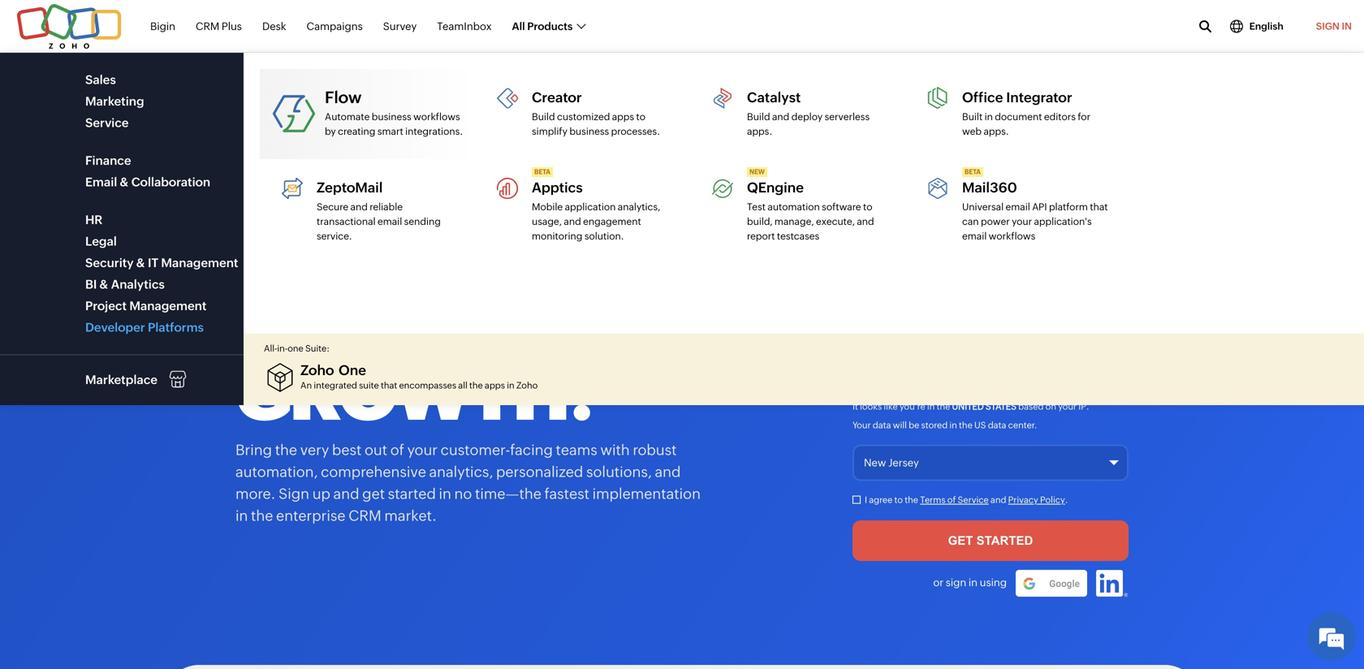Task type: describe. For each thing, give the bounding box(es) containing it.
and inside zeptomail secure and reliable transactional email sending service.
[[350, 201, 368, 212]]

developer
[[85, 320, 145, 335]]

implementation
[[592, 486, 701, 502]]

sign
[[946, 576, 966, 589]]

api
[[1032, 201, 1047, 212]]

more.
[[235, 486, 276, 502]]

to inside "new qengine test automation software to build, manage, execute, and report testcases"
[[863, 201, 872, 212]]

platform
[[1049, 201, 1088, 212]]

campaigns
[[307, 20, 363, 32]]

desk
[[262, 20, 286, 32]]

crm inside superfast work. steadfast growth. bring the very best out of your customer-facing teams with robust automation, comprehensive analytics, personalized solutions, and more. sign up and get started in no time—the fastest implementation in the enterprise crm market.
[[348, 507, 381, 524]]

email
[[85, 175, 117, 189]]

states
[[986, 402, 1017, 412]]

processes.
[[611, 126, 660, 137]]

best
[[332, 442, 362, 458]]

beta for mail360
[[965, 168, 981, 176]]

sign
[[279, 486, 309, 502]]

zoho crm logo image
[[162, 63, 249, 98]]

terms
[[920, 495, 946, 505]]

email inside zeptomail secure and reliable transactional email sending service.
[[378, 216, 402, 227]]

office
[[962, 89, 1003, 105]]

software
[[822, 201, 861, 212]]

apps inside the 'one an integrated suite that encompasses all the apps in zoho'
[[485, 380, 505, 391]]

that inside beta mail360 universal email api platform that can power your application's email workflows
[[1090, 201, 1108, 212]]

up
[[312, 486, 330, 502]]

automation
[[768, 201, 820, 212]]

all products
[[512, 20, 573, 32]]

monitoring
[[532, 231, 583, 242]]

analytics, inside superfast work. steadfast growth. bring the very best out of your customer-facing teams with robust automation, comprehensive analytics, personalized solutions, and more. sign up and get started in no time—the fastest implementation in the enterprise crm market.
[[429, 464, 493, 480]]

1 vertical spatial &
[[136, 256, 145, 270]]

agree
[[869, 495, 893, 505]]

solutions,
[[586, 464, 652, 480]]

serverless
[[825, 111, 870, 122]]

mail360
[[962, 179, 1017, 195]]

2 horizontal spatial to
[[894, 495, 903, 505]]

sales marketing service
[[85, 73, 144, 130]]

crm plus
[[196, 20, 242, 32]]

your up api
[[1002, 178, 1035, 196]]

0 vertical spatial crm
[[196, 20, 219, 32]]

steadfast
[[235, 286, 659, 370]]

survey link
[[383, 11, 417, 42]]

beta for apptics
[[534, 168, 550, 176]]

1 vertical spatial .
[[1065, 495, 1068, 505]]

superfast
[[235, 155, 658, 239]]

1 data from the left
[[873, 420, 891, 430]]

like
[[884, 402, 898, 412]]

flow automate business workflows by creating smart integrations.
[[325, 88, 463, 137]]

for
[[1078, 111, 1091, 122]]

sales
[[85, 73, 116, 87]]

workflows inside "flow automate business workflows by creating smart integrations."
[[413, 111, 460, 122]]

your left ip
[[1058, 402, 1077, 412]]

report
[[747, 231, 775, 242]]

2 horizontal spatial email
[[1006, 201, 1030, 212]]

build for catalyst
[[747, 111, 770, 122]]

beta mail360 universal email api platform that can power your application's email workflows
[[962, 168, 1108, 242]]

the left us on the right bottom of the page
[[959, 420, 973, 430]]

plus
[[222, 20, 242, 32]]

policy
[[1040, 495, 1065, 505]]

in down the more.
[[235, 507, 248, 524]]

center.
[[1008, 420, 1037, 430]]

build,
[[747, 216, 773, 227]]

creating
[[338, 126, 375, 137]]

customized
[[557, 111, 610, 122]]

in right you're in the right of the page
[[927, 402, 935, 412]]

marketplace
[[85, 373, 158, 387]]

customer-
[[441, 442, 510, 458]]

or sign in using
[[933, 576, 1007, 589]]

ip
[[1079, 402, 1086, 412]]

deploy
[[791, 111, 823, 122]]

transactional
[[317, 216, 376, 227]]

apptics
[[532, 179, 583, 195]]

get
[[881, 178, 907, 196]]

started inside superfast work. steadfast growth. bring the very best out of your customer-facing teams with robust automation, comprehensive analytics, personalized solutions, and more. sign up and get started in no time—the fastest implementation in the enterprise crm market.
[[388, 486, 436, 502]]

english
[[1249, 21, 1284, 32]]

and right up
[[333, 486, 359, 502]]

privacy
[[1008, 495, 1038, 505]]

in-
[[277, 343, 288, 354]]

it
[[853, 402, 858, 412]]

out
[[365, 442, 387, 458]]

superfast work. steadfast growth. bring the very best out of your customer-facing teams with robust automation, comprehensive analytics, personalized solutions, and more. sign up and get started in no time—the fastest implementation in the enterprise crm market.
[[235, 155, 701, 524]]

reliable
[[370, 201, 403, 212]]

on
[[1046, 402, 1056, 412]]

the left the "terms"
[[905, 495, 918, 505]]

service inside sales marketing service
[[85, 116, 129, 130]]

apps inside creator build customized apps to simplify business processes.
[[612, 111, 634, 122]]

it
[[148, 256, 158, 270]]

document
[[995, 111, 1042, 122]]

catalyst
[[747, 89, 801, 105]]

campaigns link
[[307, 11, 363, 42]]

integrated
[[314, 380, 357, 391]]

secure
[[317, 201, 348, 212]]

the up 'automation,'
[[275, 442, 297, 458]]

1 horizontal spatial with
[[966, 178, 999, 196]]

one
[[339, 362, 366, 378]]

smart
[[377, 126, 403, 137]]

teaminbox
[[437, 20, 492, 32]]

work.
[[235, 220, 492, 304]]

2 data from the left
[[988, 420, 1006, 430]]

and left privacy
[[991, 495, 1006, 505]]

survey
[[383, 20, 417, 32]]

business inside creator build customized apps to simplify business processes.
[[569, 126, 609, 137]]

looks
[[860, 402, 882, 412]]

in inside the 'one an integrated suite that encompasses all the apps in zoho'
[[507, 380, 514, 391]]

your data will be stored in the us data center.
[[853, 420, 1037, 430]]

business inside "flow automate business workflows by creating smart integrations."
[[372, 111, 411, 122]]

united
[[952, 402, 984, 412]]

in right stored
[[950, 420, 957, 430]]

facing
[[510, 442, 553, 458]]

time—the
[[475, 486, 542, 502]]

all-in-one suite:
[[264, 343, 330, 354]]

platforms
[[148, 320, 204, 335]]

build for creator
[[532, 111, 555, 122]]

web
[[962, 126, 982, 137]]



Task type: vqa. For each thing, say whether or not it's contained in the screenshot.
event inside the Set your stage and deliver a great event experience
no



Task type: locate. For each thing, give the bounding box(es) containing it.
with
[[966, 178, 999, 196], [600, 442, 630, 458]]

beta up apptics
[[534, 168, 550, 176]]

the
[[469, 380, 483, 391], [937, 402, 950, 412], [959, 420, 973, 430], [275, 442, 297, 458], [905, 495, 918, 505], [251, 507, 273, 524]]

based
[[1018, 402, 1044, 412]]

0 horizontal spatial data
[[873, 420, 891, 430]]

apps.
[[747, 126, 772, 137], [984, 126, 1009, 137]]

0 vertical spatial email
[[1006, 201, 1030, 212]]

1 vertical spatial management
[[129, 299, 207, 313]]

in left no
[[439, 486, 451, 502]]

you're
[[900, 402, 925, 412]]

and down robust at the left of page
[[655, 464, 681, 480]]

or
[[933, 576, 944, 589]]

and up the transactional
[[350, 201, 368, 212]]

beta inside beta mail360 universal email api platform that can power your application's email workflows
[[965, 168, 981, 176]]

0 horizontal spatial crm
[[196, 20, 219, 32]]

beta apptics mobile application analytics, usage, and engagement monitoring solution.
[[532, 168, 660, 242]]

1 horizontal spatial .
[[1086, 402, 1089, 412]]

0 vertical spatial with
[[966, 178, 999, 196]]

apps. right web
[[984, 126, 1009, 137]]

1 horizontal spatial crm
[[348, 507, 381, 524]]

0 vertical spatial .
[[1086, 402, 1089, 412]]

of right the "terms"
[[947, 495, 956, 505]]

1 vertical spatial with
[[600, 442, 630, 458]]

0 horizontal spatial build
[[532, 111, 555, 122]]

automate
[[325, 111, 370, 122]]

1 horizontal spatial workflows
[[989, 231, 1035, 242]]

bi
[[85, 277, 97, 292]]

0 horizontal spatial started
[[388, 486, 436, 502]]

0 horizontal spatial apps.
[[747, 126, 772, 137]]

1 vertical spatial started
[[388, 486, 436, 502]]

using
[[980, 576, 1007, 589]]

suite
[[359, 380, 379, 391]]

1 horizontal spatial of
[[947, 495, 956, 505]]

2 vertical spatial to
[[894, 495, 903, 505]]

0 vertical spatial apps
[[612, 111, 634, 122]]

testcases
[[777, 231, 819, 242]]

apps. down catalyst
[[747, 126, 772, 137]]

creator
[[532, 89, 582, 105]]

0 horizontal spatial .
[[1065, 495, 1068, 505]]

i agree to the terms of service and privacy policy .
[[865, 495, 1068, 505]]

0 vertical spatial analytics,
[[618, 201, 660, 212]]

0 vertical spatial &
[[120, 175, 129, 189]]

to up processes.
[[636, 111, 646, 122]]

management up platforms
[[129, 299, 207, 313]]

mobile
[[532, 201, 563, 212]]

in
[[985, 111, 993, 122], [507, 380, 514, 391], [927, 402, 935, 412], [950, 420, 957, 430], [439, 486, 451, 502], [235, 507, 248, 524], [969, 576, 978, 589]]

0 vertical spatial service
[[85, 116, 129, 130]]

crm down get
[[348, 507, 381, 524]]

manage,
[[774, 216, 814, 227]]

that right suite
[[381, 380, 397, 391]]

0 horizontal spatial apps
[[485, 380, 505, 391]]

1 vertical spatial service
[[958, 495, 989, 505]]

fastest
[[544, 486, 589, 502]]

0 vertical spatial business
[[372, 111, 411, 122]]

business down 'customized'
[[569, 126, 609, 137]]

analytics, up engagement
[[618, 201, 660, 212]]

0 vertical spatial that
[[1090, 201, 1108, 212]]

crm plus link
[[196, 11, 242, 42]]

0 horizontal spatial of
[[390, 442, 404, 458]]

1 horizontal spatial business
[[569, 126, 609, 137]]

1 build from the left
[[532, 111, 555, 122]]

hr legal security & it management bi & analytics project management developer platforms
[[85, 213, 238, 335]]

0 horizontal spatial analytics,
[[429, 464, 493, 480]]

universal
[[962, 201, 1004, 212]]

beta inside beta apptics mobile application analytics, usage, and engagement monitoring solution.
[[534, 168, 550, 176]]

in left "zoho"
[[507, 380, 514, 391]]

project
[[85, 299, 127, 313]]

1 vertical spatial to
[[863, 201, 872, 212]]

and up monitoring
[[564, 216, 581, 227]]

and down software
[[857, 216, 874, 227]]

teams
[[556, 442, 597, 458]]

one
[[288, 343, 303, 354]]

& left it
[[136, 256, 145, 270]]

& right bi
[[100, 277, 108, 292]]

application
[[565, 201, 616, 212]]

the right all
[[469, 380, 483, 391]]

2 build from the left
[[747, 111, 770, 122]]

0 horizontal spatial business
[[372, 111, 411, 122]]

test
[[747, 201, 766, 212]]

build inside "catalyst build and deploy serverless apps."
[[747, 111, 770, 122]]

data
[[873, 420, 891, 430], [988, 420, 1006, 430]]

that down trial on the top right of page
[[1090, 201, 1108, 212]]

1 horizontal spatial apps.
[[984, 126, 1009, 137]]

sign in link
[[1304, 11, 1364, 42]]

1 beta from the left
[[534, 168, 550, 176]]

started up market.
[[388, 486, 436, 502]]

data right us on the right bottom of the page
[[988, 420, 1006, 430]]

2 vertical spatial email
[[962, 231, 987, 242]]

all
[[512, 20, 525, 32]]

of
[[390, 442, 404, 458], [947, 495, 956, 505]]

build inside creator build customized apps to simplify business processes.
[[532, 111, 555, 122]]

0 horizontal spatial that
[[381, 380, 397, 391]]

suite:
[[305, 343, 330, 354]]

0 horizontal spatial workflows
[[413, 111, 460, 122]]

workflows down the power
[[989, 231, 1035, 242]]

apps. inside office integrator built in document editors for web apps.
[[984, 126, 1009, 137]]

all
[[458, 380, 468, 391]]

with up solutions,
[[600, 442, 630, 458]]

started right the get
[[911, 178, 963, 196]]

i
[[865, 495, 867, 505]]

with up universal
[[966, 178, 999, 196]]

1 horizontal spatial email
[[962, 231, 987, 242]]

in inside office integrator built in document editors for web apps.
[[985, 111, 993, 122]]

to right agree
[[894, 495, 903, 505]]

management right it
[[161, 256, 238, 270]]

0 vertical spatial workflows
[[413, 111, 460, 122]]

get started with your free trial
[[881, 178, 1100, 196]]

. right privacy
[[1065, 495, 1068, 505]]

1 vertical spatial analytics,
[[429, 464, 493, 480]]

0 horizontal spatial to
[[636, 111, 646, 122]]

personalized
[[496, 464, 583, 480]]

zeptomail
[[317, 179, 383, 195]]

editors
[[1044, 111, 1076, 122]]

the inside the 'one an integrated suite that encompasses all the apps in zoho'
[[469, 380, 483, 391]]

analytics,
[[618, 201, 660, 212], [429, 464, 493, 480]]

1 horizontal spatial to
[[863, 201, 872, 212]]

0 horizontal spatial email
[[378, 216, 402, 227]]

your inside superfast work. steadfast growth. bring the very best out of your customer-facing teams with robust automation, comprehensive analytics, personalized solutions, and more. sign up and get started in no time—the fastest implementation in the enterprise crm market.
[[407, 442, 438, 458]]

workflows
[[413, 111, 460, 122], [989, 231, 1035, 242]]

1 horizontal spatial apps
[[612, 111, 634, 122]]

all-
[[264, 343, 277, 354]]

your right the power
[[1012, 216, 1032, 227]]

0 horizontal spatial beta
[[534, 168, 550, 176]]

workflows up integrations. at left
[[413, 111, 460, 122]]

email left api
[[1006, 201, 1030, 212]]

will
[[893, 420, 907, 430]]

&
[[120, 175, 129, 189], [136, 256, 145, 270], [100, 277, 108, 292]]

with inside superfast work. steadfast growth. bring the very best out of your customer-facing teams with robust automation, comprehensive analytics, personalized solutions, and more. sign up and get started in no time—the fastest implementation in the enterprise crm market.
[[600, 442, 630, 458]]

1 horizontal spatial started
[[911, 178, 963, 196]]

to right software
[[863, 201, 872, 212]]

0 horizontal spatial service
[[85, 116, 129, 130]]

1 horizontal spatial beta
[[965, 168, 981, 176]]

catalyst build and deploy serverless apps.
[[747, 89, 870, 137]]

security
[[85, 256, 134, 270]]

0 horizontal spatial with
[[600, 442, 630, 458]]

can
[[962, 216, 979, 227]]

the down the more.
[[251, 507, 273, 524]]

your right out in the bottom left of the page
[[407, 442, 438, 458]]

1 horizontal spatial data
[[988, 420, 1006, 430]]

management
[[161, 256, 238, 270], [129, 299, 207, 313]]

analytics
[[111, 277, 165, 292]]

1 horizontal spatial build
[[747, 111, 770, 122]]

1 horizontal spatial &
[[120, 175, 129, 189]]

collaboration
[[131, 175, 210, 189]]

1 vertical spatial crm
[[348, 507, 381, 524]]

build
[[532, 111, 555, 122], [747, 111, 770, 122]]

email down reliable
[[378, 216, 402, 227]]

2 apps. from the left
[[984, 126, 1009, 137]]

office integrator built in document editors for web apps.
[[962, 89, 1091, 137]]

usage,
[[532, 216, 562, 227]]

and inside "new qengine test automation software to build, manage, execute, and report testcases"
[[857, 216, 874, 227]]

in right sign
[[969, 576, 978, 589]]

build down catalyst
[[747, 111, 770, 122]]

your inside beta mail360 universal email api platform that can power your application's email workflows
[[1012, 216, 1032, 227]]

in right built
[[985, 111, 993, 122]]

business
[[372, 111, 411, 122], [569, 126, 609, 137]]

service
[[85, 116, 129, 130], [958, 495, 989, 505]]

that inside the 'one an integrated suite that encompasses all the apps in zoho'
[[381, 380, 397, 391]]

1 vertical spatial email
[[378, 216, 402, 227]]

qengine
[[747, 179, 804, 195]]

. right the on
[[1086, 402, 1089, 412]]

encompasses
[[399, 380, 456, 391]]

apps up processes.
[[612, 111, 634, 122]]

zoho
[[516, 380, 538, 391]]

business up smart
[[372, 111, 411, 122]]

1 apps. from the left
[[747, 126, 772, 137]]

apps right all
[[485, 380, 505, 391]]

service down marketing
[[85, 116, 129, 130]]

teaminbox link
[[437, 11, 492, 42]]

and inside "catalyst build and deploy serverless apps."
[[772, 111, 789, 122]]

analytics, inside beta apptics mobile application analytics, usage, and engagement monitoring solution.
[[618, 201, 660, 212]]

apps. inside "catalyst build and deploy serverless apps."
[[747, 126, 772, 137]]

0 horizontal spatial &
[[100, 277, 108, 292]]

data left will
[[873, 420, 891, 430]]

flow
[[325, 88, 362, 107]]

0 vertical spatial management
[[161, 256, 238, 270]]

zeptomail secure and reliable transactional email sending service.
[[317, 179, 441, 242]]

all products link
[[512, 11, 585, 42]]

execute,
[[816, 216, 855, 227]]

engagement
[[583, 216, 641, 227]]

1 horizontal spatial service
[[958, 495, 989, 505]]

of right out in the bottom left of the page
[[390, 442, 404, 458]]

1 vertical spatial that
[[381, 380, 397, 391]]

legal
[[85, 234, 117, 248]]

2 vertical spatial &
[[100, 277, 108, 292]]

workflows inside beta mail360 universal email api platform that can power your application's email workflows
[[989, 231, 1035, 242]]

be
[[909, 420, 919, 430]]

solution.
[[584, 231, 624, 242]]

None submit
[[853, 521, 1129, 561]]

crm
[[196, 20, 219, 32], [348, 507, 381, 524]]

analytics, up no
[[429, 464, 493, 480]]

email down 'can'
[[962, 231, 987, 242]]

finance
[[85, 153, 131, 168]]

2 horizontal spatial &
[[136, 256, 145, 270]]

creator build customized apps to simplify business processes.
[[532, 89, 660, 137]]

1 horizontal spatial analytics,
[[618, 201, 660, 212]]

application's
[[1034, 216, 1092, 227]]

0 vertical spatial started
[[911, 178, 963, 196]]

& inside finance email & collaboration
[[120, 175, 129, 189]]

0 vertical spatial of
[[390, 442, 404, 458]]

1 vertical spatial business
[[569, 126, 609, 137]]

1 vertical spatial of
[[947, 495, 956, 505]]

build up simplify
[[532, 111, 555, 122]]

terms of service link
[[920, 495, 989, 505]]

and inside beta apptics mobile application analytics, usage, and engagement monitoring solution.
[[564, 216, 581, 227]]

1 vertical spatial workflows
[[989, 231, 1035, 242]]

the up your data will be stored in the us data center.
[[937, 402, 950, 412]]

robust
[[633, 442, 677, 458]]

of inside superfast work. steadfast growth. bring the very best out of your customer-facing teams with robust automation, comprehensive analytics, personalized solutions, and more. sign up and get started in no time—the fastest implementation in the enterprise crm market.
[[390, 442, 404, 458]]

to inside creator build customized apps to simplify business processes.
[[636, 111, 646, 122]]

integrator
[[1006, 89, 1072, 105]]

2 beta from the left
[[965, 168, 981, 176]]

1 horizontal spatial that
[[1090, 201, 1108, 212]]

started
[[911, 178, 963, 196], [388, 486, 436, 502]]

and down catalyst
[[772, 111, 789, 122]]

enterprise
[[276, 507, 346, 524]]

beta up 'mail360'
[[965, 168, 981, 176]]

crm left plus
[[196, 20, 219, 32]]

sending
[[404, 216, 441, 227]]

0 vertical spatial to
[[636, 111, 646, 122]]

service right the "terms"
[[958, 495, 989, 505]]

1 vertical spatial apps
[[485, 380, 505, 391]]

& right email
[[120, 175, 129, 189]]



